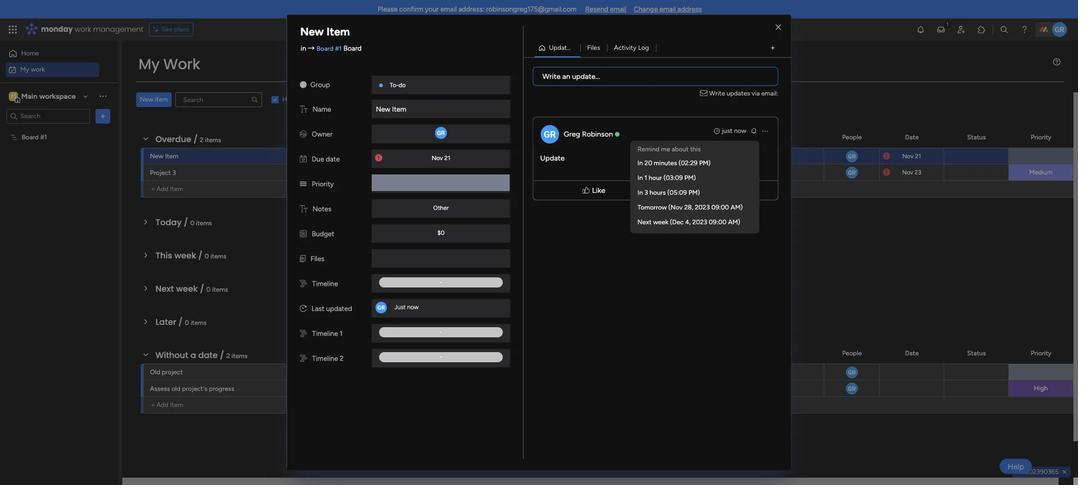 Task type: vqa. For each thing, say whether or not it's contained in the screenshot.
Favorites on the left top of the page
no



Task type: describe. For each thing, give the bounding box(es) containing it.
nov for v2 overdue deadline icon
[[432, 155, 443, 161]]

item
[[155, 96, 168, 103]]

now for just now
[[408, 304, 419, 311]]

week for next week /
[[176, 283, 198, 295]]

overdue
[[156, 133, 191, 145]]

2 add from the top
[[157, 401, 169, 409]]

0 horizontal spatial files
[[311, 255, 325, 263]]

pm) for in 1 hour (03:09 pm)
[[685, 174, 697, 182]]

dapulse timeline column image for timeline
[[300, 280, 307, 288]]

via
[[752, 90, 761, 97]]

update
[[541, 154, 565, 163]]

nov 21 for v2 overdue deadline image related to nov 21
[[903, 153, 922, 160]]

change
[[634, 5, 658, 13]]

dapulse numbers column image
[[300, 230, 307, 238]]

see
[[162, 25, 173, 33]]

email for change email address
[[660, 5, 676, 13]]

new item
[[140, 96, 168, 103]]

id:
[[1017, 468, 1025, 476]]

nov for v2 overdue deadline image for nov 23
[[903, 169, 914, 176]]

items inside today / 0 items
[[196, 219, 212, 227]]

add view image
[[772, 45, 775, 52]]

4,
[[686, 218, 691, 226]]

customize
[[349, 96, 380, 103]]

about
[[672, 145, 689, 153]]

timeline 2
[[312, 355, 344, 363]]

inbox image
[[937, 25, 946, 34]]

new up →
[[300, 25, 324, 38]]

files button
[[581, 41, 608, 55]]

in
[[301, 44, 306, 52]]

dapulse date column image
[[300, 155, 307, 164]]

email:
[[762, 90, 779, 97]]

2 vertical spatial priority
[[1032, 349, 1052, 357]]

old
[[150, 369, 160, 376]]

timeline for timeline
[[312, 280, 338, 288]]

(05:09
[[668, 189, 688, 197]]

workspace
[[39, 92, 76, 100]]

confirm
[[400, 5, 424, 13]]

/ right a
[[220, 350, 224, 361]]

v2 status image
[[300, 180, 307, 188]]

new item dialog
[[0, 0, 1079, 485]]

1 add from the top
[[157, 185, 169, 193]]

tomorrow
[[638, 204, 667, 212]]

write for write updates via email:
[[710, 90, 726, 97]]

menu inside new item dialog
[[631, 141, 760, 234]]

(dec
[[671, 218, 684, 226]]

updates
[[727, 90, 751, 97]]

write updates via email:
[[710, 90, 779, 97]]

in for in 1 hour (03:09 pm)
[[638, 174, 643, 182]]

your
[[425, 5, 439, 13]]

new up project
[[150, 152, 164, 160]]

email for resend email
[[611, 5, 627, 13]]

help button
[[1001, 459, 1033, 474]]

28,
[[685, 204, 694, 212]]

this
[[156, 250, 172, 261]]

resend email
[[586, 5, 627, 13]]

priority inside new item dialog
[[312, 180, 334, 188]]

1 + from the top
[[151, 185, 155, 193]]

1 horizontal spatial new item
[[300, 25, 350, 38]]

1 vertical spatial 09:00
[[709, 218, 727, 226]]

do inside new item dialog
[[399, 82, 406, 89]]

minutes
[[654, 159, 678, 167]]

2 inside overdue / 2 items
[[200, 136, 204, 144]]

20
[[645, 159, 653, 167]]

group inside new item dialog
[[311, 81, 330, 89]]

remind
[[638, 145, 660, 153]]

hour
[[649, 174, 662, 182]]

later
[[156, 316, 176, 328]]

notifications image
[[917, 25, 926, 34]]

my work
[[20, 65, 45, 73]]

last
[[312, 305, 325, 313]]

just now
[[722, 127, 747, 135]]

item up the in → board #1 board
[[327, 25, 350, 38]]

without
[[156, 350, 188, 361]]

pm) for in 20 minutes (02:29 pm)
[[700, 159, 711, 167]]

/ inside button
[[575, 44, 578, 52]]

item right customize button
[[392, 105, 407, 114]]

remove image
[[1062, 469, 1069, 476]]

select product image
[[8, 25, 18, 34]]

assess
[[150, 385, 170, 393]]

search image
[[251, 96, 259, 103]]

workspace image
[[9, 91, 18, 101]]

apps image
[[978, 25, 987, 34]]

$0
[[438, 229, 445, 236]]

just now
[[395, 304, 419, 311]]

board inside the in → board #1 board
[[317, 45, 334, 52]]

0 inside next week / 0 items
[[207, 286, 211, 294]]

customize button
[[334, 92, 383, 107]]

items up name at the top left of the page
[[314, 96, 330, 103]]

files inside files button
[[588, 44, 601, 52]]

updates / 1 button
[[535, 41, 582, 55]]

3 for in
[[645, 189, 649, 197]]

activity log
[[615, 44, 650, 52]]

items inside without a date / 2 items
[[232, 352, 248, 360]]

old
[[172, 385, 181, 393]]

dapulse timeline column image
[[300, 355, 307, 363]]

options image
[[762, 127, 769, 135]]

0 vertical spatial 09:00
[[712, 204, 730, 212]]

like
[[593, 186, 606, 195]]

now for just now
[[735, 127, 747, 135]]

v2 sun image
[[300, 81, 307, 89]]

like button
[[536, 177, 653, 204]]

/ up next week / 0 items at the bottom left of the page
[[198, 250, 203, 261]]

v2 pulse updated log image
[[300, 305, 307, 313]]

0 vertical spatial am)
[[731, 204, 743, 212]]

in 1 hour (03:09 pm)
[[638, 174, 697, 182]]

an
[[563, 72, 571, 81]]

budget
[[312, 230, 335, 238]]

items inside this week / 0 items
[[211, 253, 227, 261]]

tomorrow (nov 28, 2023 09:00 am)
[[638, 204, 743, 212]]

1 people from the top
[[843, 133, 863, 141]]

items inside later / 0 items
[[191, 319, 207, 327]]

3 for project
[[173, 169, 176, 177]]

next for (dec
[[638, 218, 652, 226]]

pm) for in 3 hours (05:09 pm)
[[689, 189, 701, 197]]

project's
[[182, 385, 207, 393]]

week inside menu
[[654, 218, 669, 226]]

#1 inside "list box"
[[40, 133, 47, 141]]

resend email link
[[586, 5, 627, 13]]

see plans
[[162, 25, 189, 33]]

1 vertical spatial 2023
[[693, 218, 708, 226]]

today / 0 items
[[156, 217, 212, 228]]

2 vertical spatial do
[[769, 170, 776, 176]]

item down old
[[170, 401, 183, 409]]

week for this week /
[[175, 250, 196, 261]]

write for write an update...
[[543, 72, 561, 81]]

greg robinson
[[564, 130, 613, 139]]

21 for v2 overdue deadline icon
[[445, 155, 451, 161]]

1 vertical spatial am)
[[729, 218, 741, 226]]

0 vertical spatial 2023
[[696, 204, 710, 212]]

new inside new item button
[[140, 96, 153, 103]]

invite members image
[[958, 25, 967, 34]]

greg robinson link
[[564, 130, 613, 139]]

2 vertical spatial group
[[774, 349, 793, 357]]

2 horizontal spatial new item
[[376, 105, 407, 114]]

0 inside this week / 0 items
[[205, 253, 209, 261]]

write an update...
[[543, 72, 601, 81]]

address
[[678, 5, 702, 13]]

please confirm your email address: robinsongreg175@gmail.com
[[378, 5, 577, 13]]

robinsongreg175@gmail.com
[[487, 5, 577, 13]]

23
[[915, 169, 922, 176]]

greg robinson image
[[1053, 22, 1068, 37]]

help
[[1008, 462, 1025, 471]]

nov 21 for v2 overdue deadline icon
[[432, 155, 451, 161]]

0 inside later / 0 items
[[185, 319, 189, 327]]

2 status from the top
[[968, 349, 987, 357]]

nov 23
[[903, 169, 922, 176]]

project
[[150, 169, 171, 177]]

(02:29
[[679, 159, 698, 167]]

write an update... button
[[533, 67, 779, 86]]

greg
[[564, 130, 581, 139]]

dapulse timeline column image for timeline 1
[[300, 330, 307, 338]]

me
[[662, 145, 671, 153]]

workspace selection element
[[9, 91, 77, 103]]



Task type: locate. For each thing, give the bounding box(es) containing it.
3 inside new item dialog
[[645, 189, 649, 197]]

0 down this week / 0 items
[[207, 286, 211, 294]]

2 in from the top
[[638, 174, 643, 182]]

my work button
[[6, 62, 99, 77]]

0 horizontal spatial 2
[[200, 136, 204, 144]]

1 for in 1 hour (03:09 pm)
[[645, 174, 648, 182]]

1 + add item from the top
[[151, 185, 183, 193]]

see plans button
[[149, 23, 194, 36]]

/ right the updates
[[575, 44, 578, 52]]

0 right the later
[[185, 319, 189, 327]]

this
[[691, 145, 701, 153]]

1 v2 overdue deadline image from the top
[[884, 152, 891, 161]]

1 horizontal spatial email
[[611, 5, 627, 13]]

timeline
[[312, 280, 338, 288], [312, 330, 338, 338], [312, 355, 338, 363]]

0 horizontal spatial work
[[31, 65, 45, 73]]

1 vertical spatial in
[[638, 174, 643, 182]]

items up next week / 0 items at the bottom left of the page
[[211, 253, 227, 261]]

files right v2 file column "image"
[[311, 255, 325, 263]]

work for monday
[[75, 24, 91, 35]]

21 inside new item dialog
[[445, 155, 451, 161]]

1 vertical spatial files
[[311, 255, 325, 263]]

v2 overdue deadline image
[[375, 154, 383, 162]]

(nov
[[669, 204, 683, 212]]

dapulse text column image left notes
[[300, 205, 308, 213]]

2 email from the left
[[611, 5, 627, 13]]

remind me about this
[[638, 145, 701, 153]]

write
[[543, 72, 561, 81], [710, 90, 726, 97]]

item down overdue
[[165, 152, 178, 160]]

1 vertical spatial to-
[[760, 153, 769, 160]]

09:00 right 4, on the right of the page
[[709, 218, 727, 226]]

resend
[[586, 5, 609, 13]]

menu
[[631, 141, 760, 234]]

0 horizontal spatial email
[[441, 5, 457, 13]]

(03:09
[[664, 174, 683, 182]]

2 vertical spatial 1
[[340, 330, 343, 338]]

search everything image
[[1000, 25, 1010, 34]]

1 horizontal spatial date
[[326, 155, 340, 164]]

next down "this"
[[156, 283, 174, 295]]

add down assess
[[157, 401, 169, 409]]

1 vertical spatial board #1
[[652, 153, 677, 161]]

1 vertical spatial new item
[[376, 105, 407, 114]]

new down the customize
[[376, 105, 391, 114]]

1 vertical spatial pm)
[[685, 174, 697, 182]]

items up progress
[[232, 352, 248, 360]]

2 + from the top
[[151, 401, 155, 409]]

1 date from the top
[[906, 133, 920, 141]]

0 vertical spatial status
[[968, 133, 987, 141]]

1 horizontal spatial work
[[75, 24, 91, 35]]

items right overdue
[[205, 136, 221, 144]]

monday
[[41, 24, 73, 35]]

21 for v2 overdue deadline image related to nov 21
[[916, 153, 922, 160]]

3 in from the top
[[638, 189, 643, 197]]

1 vertical spatial 1
[[645, 174, 648, 182]]

1 vertical spatial now
[[408, 304, 419, 311]]

1 vertical spatial v2 overdue deadline image
[[884, 168, 891, 177]]

2023
[[696, 204, 710, 212], [693, 218, 708, 226]]

work right 'monday'
[[75, 24, 91, 35]]

date right the due
[[326, 155, 340, 164]]

write left updates
[[710, 90, 726, 97]]

+ add item down assess
[[151, 401, 183, 409]]

+ add item down project 3
[[151, 185, 183, 193]]

2 horizontal spatial 2
[[340, 355, 344, 363]]

+
[[151, 185, 155, 193], [151, 401, 155, 409]]

3 right project
[[173, 169, 176, 177]]

0 vertical spatial dapulse timeline column image
[[300, 280, 307, 288]]

1 status from the top
[[968, 133, 987, 141]]

m
[[11, 92, 16, 100]]

dapulse timeline column image
[[300, 280, 307, 288], [300, 330, 307, 338]]

envelope o image
[[701, 89, 710, 98]]

updates
[[549, 44, 574, 52]]

1
[[580, 44, 582, 52], [645, 174, 648, 182], [340, 330, 343, 338]]

in left 20
[[638, 159, 643, 167]]

next
[[638, 218, 652, 226], [156, 283, 174, 295]]

1 vertical spatial dapulse timeline column image
[[300, 330, 307, 338]]

people
[[843, 133, 863, 141], [843, 349, 863, 357]]

nov 21
[[903, 153, 922, 160], [432, 155, 451, 161]]

1 vertical spatial group
[[774, 133, 793, 141]]

option
[[0, 129, 118, 131]]

in left hours
[[638, 189, 643, 197]]

2 date from the top
[[906, 349, 920, 357]]

2023 right 4, on the right of the page
[[693, 218, 708, 226]]

new item up the in → board #1 board
[[300, 25, 350, 38]]

1 vertical spatial week
[[175, 250, 196, 261]]

2 vertical spatial timeline
[[312, 355, 338, 363]]

1 vertical spatial 3
[[645, 189, 649, 197]]

email right your
[[441, 5, 457, 13]]

+ down project
[[151, 185, 155, 193]]

3 left hours
[[645, 189, 649, 197]]

in → board #1 board
[[301, 44, 362, 52]]

+ down assess
[[151, 401, 155, 409]]

dapulse timeline column image up v2 pulse updated log image
[[300, 280, 307, 288]]

1 inside button
[[580, 44, 582, 52]]

3 email from the left
[[660, 5, 676, 13]]

main
[[21, 92, 37, 100]]

2 dapulse text column image from the top
[[300, 205, 308, 213]]

1 for timeline 1
[[340, 330, 343, 338]]

items up without a date / 2 items
[[191, 319, 207, 327]]

my down 'home'
[[20, 65, 29, 73]]

in for in 3 hours (05:09 pm)
[[638, 189, 643, 197]]

1 horizontal spatial nov 21
[[903, 153, 922, 160]]

email right change
[[660, 5, 676, 13]]

0 vertical spatial in
[[638, 159, 643, 167]]

week down this week / 0 items
[[176, 283, 198, 295]]

1 right the updates
[[580, 44, 582, 52]]

next week / 0 items
[[156, 283, 228, 295]]

2 horizontal spatial 1
[[645, 174, 648, 182]]

2 timeline from the top
[[312, 330, 338, 338]]

medium
[[1030, 169, 1054, 176]]

now
[[735, 127, 747, 135], [408, 304, 419, 311]]

1 horizontal spatial next
[[638, 218, 652, 226]]

week left (dec
[[654, 218, 669, 226]]

1 vertical spatial do
[[769, 153, 776, 160]]

next inside new item dialog
[[638, 218, 652, 226]]

robinson
[[583, 130, 613, 139]]

items up this week / 0 items
[[196, 219, 212, 227]]

update...
[[573, 72, 601, 81]]

0 horizontal spatial nov 21
[[432, 155, 451, 161]]

activity
[[615, 44, 637, 52]]

timeline 1
[[312, 330, 343, 338]]

None search field
[[175, 92, 262, 107]]

files
[[588, 44, 601, 52], [311, 255, 325, 263]]

hide done items
[[283, 96, 330, 103]]

2 vertical spatial to-do
[[760, 170, 776, 176]]

id: 302390365 element
[[1013, 467, 1072, 478]]

2 v2 overdue deadline image from the top
[[884, 168, 891, 177]]

new item down the customize
[[376, 105, 407, 114]]

0 vertical spatial + add item
[[151, 185, 183, 193]]

0 vertical spatial files
[[588, 44, 601, 52]]

1 dapulse text column image from the top
[[300, 105, 308, 114]]

dapulse text column image for name
[[300, 105, 308, 114]]

timeline up the last updated
[[312, 280, 338, 288]]

0 vertical spatial do
[[399, 82, 406, 89]]

home button
[[6, 46, 99, 61]]

0 horizontal spatial 21
[[445, 155, 451, 161]]

group right options image
[[774, 133, 793, 141]]

0 horizontal spatial 3
[[173, 169, 176, 177]]

1 vertical spatial priority
[[312, 180, 334, 188]]

0 vertical spatial date
[[326, 155, 340, 164]]

0 vertical spatial +
[[151, 185, 155, 193]]

assess old project's progress
[[150, 385, 234, 393]]

project
[[162, 369, 183, 376]]

1 horizontal spatial write
[[710, 90, 726, 97]]

priority up 'high'
[[1032, 349, 1052, 357]]

plans
[[174, 25, 189, 33]]

owner
[[312, 130, 333, 139]]

items inside overdue / 2 items
[[205, 136, 221, 144]]

1 dapulse timeline column image from the top
[[300, 280, 307, 288]]

2 horizontal spatial email
[[660, 5, 676, 13]]

hide
[[283, 96, 296, 103]]

09:00 right 28,
[[712, 204, 730, 212]]

without a date / 2 items
[[156, 350, 248, 361]]

0 horizontal spatial 1
[[340, 330, 343, 338]]

reminder image
[[751, 127, 758, 134]]

in for in 20 minutes (02:29 pm)
[[638, 159, 643, 167]]

add down project 3
[[157, 185, 169, 193]]

help image
[[1021, 25, 1030, 34]]

due date
[[312, 155, 340, 164]]

0 horizontal spatial new item
[[150, 152, 178, 160]]

1 vertical spatial people
[[843, 349, 863, 357]]

log
[[639, 44, 650, 52]]

302390365
[[1026, 468, 1060, 476]]

files right updates / 1 on the right top of the page
[[588, 44, 601, 52]]

+ add item
[[151, 185, 183, 193], [151, 401, 183, 409]]

board inside "list box"
[[22, 133, 39, 141]]

0 vertical spatial to-
[[390, 82, 399, 89]]

2 inside without a date / 2 items
[[227, 352, 230, 360]]

2 inside new item dialog
[[340, 355, 344, 363]]

0 inside today / 0 items
[[190, 219, 195, 227]]

my inside my work button
[[20, 65, 29, 73]]

0 horizontal spatial next
[[156, 283, 174, 295]]

nov inside new item dialog
[[432, 155, 443, 161]]

0 vertical spatial dapulse text column image
[[300, 105, 308, 114]]

item down project 3
[[170, 185, 183, 193]]

2 vertical spatial pm)
[[689, 189, 701, 197]]

dapulse text column image
[[300, 105, 308, 114], [300, 205, 308, 213]]

1 vertical spatial +
[[151, 401, 155, 409]]

other
[[434, 205, 449, 212]]

last updated
[[312, 305, 352, 313]]

timeline right dapulse timeline column icon
[[312, 355, 338, 363]]

1 vertical spatial dapulse text column image
[[300, 205, 308, 213]]

to-do
[[390, 82, 406, 89], [760, 153, 776, 160], [760, 170, 776, 176]]

my for my work
[[139, 54, 160, 74]]

to- inside new item dialog
[[390, 82, 399, 89]]

please
[[378, 5, 398, 13]]

to-do inside new item dialog
[[390, 82, 406, 89]]

hours
[[650, 189, 666, 197]]

1 down updated
[[340, 330, 343, 338]]

0 vertical spatial week
[[654, 218, 669, 226]]

v2 file column image
[[300, 255, 306, 263]]

new item
[[300, 25, 350, 38], [376, 105, 407, 114], [150, 152, 178, 160]]

items inside next week / 0 items
[[212, 286, 228, 294]]

timeline for timeline 2
[[312, 355, 338, 363]]

write inside button
[[543, 72, 561, 81]]

timeline up timeline 2
[[312, 330, 338, 338]]

1 vertical spatial status
[[968, 349, 987, 357]]

0 vertical spatial pm)
[[700, 159, 711, 167]]

work for my
[[31, 65, 45, 73]]

1 left the hour
[[645, 174, 648, 182]]

#1 inside the in → board #1 board
[[335, 45, 342, 52]]

2 vertical spatial to-
[[760, 170, 769, 176]]

0 vertical spatial next
[[638, 218, 652, 226]]

group up completed
[[774, 349, 793, 357]]

overdue / 2 items
[[156, 133, 221, 145]]

0 vertical spatial 3
[[173, 169, 176, 177]]

0 vertical spatial now
[[735, 127, 747, 135]]

pm) up tomorrow (nov 28, 2023 09:00 am)
[[689, 189, 701, 197]]

date inside new item dialog
[[326, 155, 340, 164]]

2 vertical spatial board #1
[[652, 169, 677, 177]]

today
[[156, 217, 182, 228]]

name
[[313, 105, 331, 114]]

0 vertical spatial to-do
[[390, 82, 406, 89]]

in 3 hours (05:09 pm)
[[638, 189, 701, 197]]

1 in from the top
[[638, 159, 643, 167]]

timeline for timeline 1
[[312, 330, 338, 338]]

0 up next week / 0 items at the bottom left of the page
[[205, 253, 209, 261]]

work down 'home'
[[31, 65, 45, 73]]

next for /
[[156, 283, 174, 295]]

dapulse timeline column image left timeline 1
[[300, 330, 307, 338]]

next week (dec 4, 2023 09:00 am)
[[638, 218, 741, 226]]

0 horizontal spatial my
[[20, 65, 29, 73]]

in 20 minutes (02:29 pm)
[[638, 159, 711, 167]]

write left an
[[543, 72, 561, 81]]

close image
[[776, 24, 782, 31]]

1 vertical spatial + add item
[[151, 401, 183, 409]]

1 vertical spatial write
[[710, 90, 726, 97]]

2 vertical spatial new item
[[150, 152, 178, 160]]

pm) down (02:29
[[685, 174, 697, 182]]

0 vertical spatial 1
[[580, 44, 582, 52]]

next down tomorrow
[[638, 218, 652, 226]]

updated
[[326, 305, 352, 313]]

0 vertical spatial group
[[311, 81, 330, 89]]

2 right overdue
[[200, 136, 204, 144]]

board #1 list box
[[0, 127, 118, 270]]

old project
[[150, 369, 183, 376]]

pm) down the 'this' at the right top of page
[[700, 159, 711, 167]]

1 image
[[944, 19, 952, 29]]

2 + add item from the top
[[151, 401, 183, 409]]

v2 multiple person column image
[[300, 130, 307, 139]]

1 horizontal spatial files
[[588, 44, 601, 52]]

items down this week / 0 items
[[212, 286, 228, 294]]

0 vertical spatial timeline
[[312, 280, 338, 288]]

board #1
[[22, 133, 47, 141], [652, 153, 677, 161], [652, 169, 677, 177]]

nov for v2 overdue deadline image related to nov 21
[[903, 153, 914, 160]]

/ right today
[[184, 217, 188, 228]]

2 vertical spatial week
[[176, 283, 198, 295]]

0 horizontal spatial write
[[543, 72, 561, 81]]

dapulse text column image for notes
[[300, 205, 308, 213]]

new left the item
[[140, 96, 153, 103]]

0 vertical spatial priority
[[1032, 133, 1052, 141]]

2 dapulse timeline column image from the top
[[300, 330, 307, 338]]

change email address link
[[634, 5, 702, 13]]

my for my work
[[20, 65, 29, 73]]

group
[[311, 81, 330, 89], [774, 133, 793, 141], [774, 349, 793, 357]]

menu containing remind me about this
[[631, 141, 760, 234]]

later / 0 items
[[156, 316, 207, 328]]

1 horizontal spatial now
[[735, 127, 747, 135]]

1 horizontal spatial 2
[[227, 352, 230, 360]]

completed
[[760, 370, 790, 376]]

/ right the later
[[179, 316, 183, 328]]

this week / 0 items
[[156, 250, 227, 261]]

0 horizontal spatial date
[[198, 350, 218, 361]]

board #1 link
[[317, 45, 342, 52], [650, 148, 736, 165], [650, 164, 736, 181]]

new item up project 3
[[150, 152, 178, 160]]

1 vertical spatial work
[[31, 65, 45, 73]]

work inside button
[[31, 65, 45, 73]]

/ right overdue
[[194, 133, 198, 145]]

change email address
[[634, 5, 702, 13]]

2 down timeline 1
[[340, 355, 344, 363]]

home
[[21, 49, 39, 57]]

priority right v2 status icon
[[312, 180, 334, 188]]

board #1 inside "list box"
[[22, 133, 47, 141]]

0 vertical spatial write
[[543, 72, 561, 81]]

group right v2 sun image
[[311, 81, 330, 89]]

0 vertical spatial new item
[[300, 25, 350, 38]]

v2 overdue deadline image
[[884, 152, 891, 161], [884, 168, 891, 177]]

1 vertical spatial next
[[156, 283, 174, 295]]

priority up the medium
[[1032, 133, 1052, 141]]

1 vertical spatial add
[[157, 401, 169, 409]]

0 vertical spatial people
[[843, 133, 863, 141]]

v2 overdue deadline image for nov 23
[[884, 168, 891, 177]]

1 horizontal spatial 21
[[916, 153, 922, 160]]

items
[[314, 96, 330, 103], [205, 136, 221, 144], [196, 219, 212, 227], [211, 253, 227, 261], [212, 286, 228, 294], [191, 319, 207, 327], [232, 352, 248, 360]]

2 people from the top
[[843, 349, 863, 357]]

/ down this week / 0 items
[[200, 283, 204, 295]]

email right resend
[[611, 5, 627, 13]]

progress
[[209, 385, 234, 393]]

0 right today
[[190, 219, 195, 227]]

a
[[191, 350, 196, 361]]

pm)
[[700, 159, 711, 167], [685, 174, 697, 182], [689, 189, 701, 197]]

my left work
[[139, 54, 160, 74]]

do
[[399, 82, 406, 89], [769, 153, 776, 160], [769, 170, 776, 176]]

v2 overdue deadline image for nov 21
[[884, 152, 891, 161]]

1 timeline from the top
[[312, 280, 338, 288]]

1 horizontal spatial my
[[139, 54, 160, 74]]

2 vertical spatial in
[[638, 189, 643, 197]]

monday work management
[[41, 24, 144, 35]]

high
[[1035, 385, 1049, 393]]

1 vertical spatial to-do
[[760, 153, 776, 160]]

my work
[[139, 54, 200, 74]]

1 email from the left
[[441, 5, 457, 13]]

nov 21 inside new item dialog
[[432, 155, 451, 161]]

2 up progress
[[227, 352, 230, 360]]

Filter dashboard by text search field
[[175, 92, 262, 107]]

1 horizontal spatial 3
[[645, 189, 649, 197]]

0 vertical spatial v2 overdue deadline image
[[884, 152, 891, 161]]

in left the hour
[[638, 174, 643, 182]]

3 timeline from the top
[[312, 355, 338, 363]]

date right a
[[198, 350, 218, 361]]

week right "this"
[[175, 250, 196, 261]]

1 vertical spatial date
[[906, 349, 920, 357]]

Search in workspace field
[[19, 111, 77, 121]]

0 horizontal spatial now
[[408, 304, 419, 311]]

2023 right 28,
[[696, 204, 710, 212]]

dapulse text column image down 'done' on the top of the page
[[300, 105, 308, 114]]

work
[[163, 54, 200, 74]]

project 3
[[150, 169, 176, 177]]

21
[[916, 153, 922, 160], [445, 155, 451, 161]]

0 vertical spatial board #1
[[22, 133, 47, 141]]



